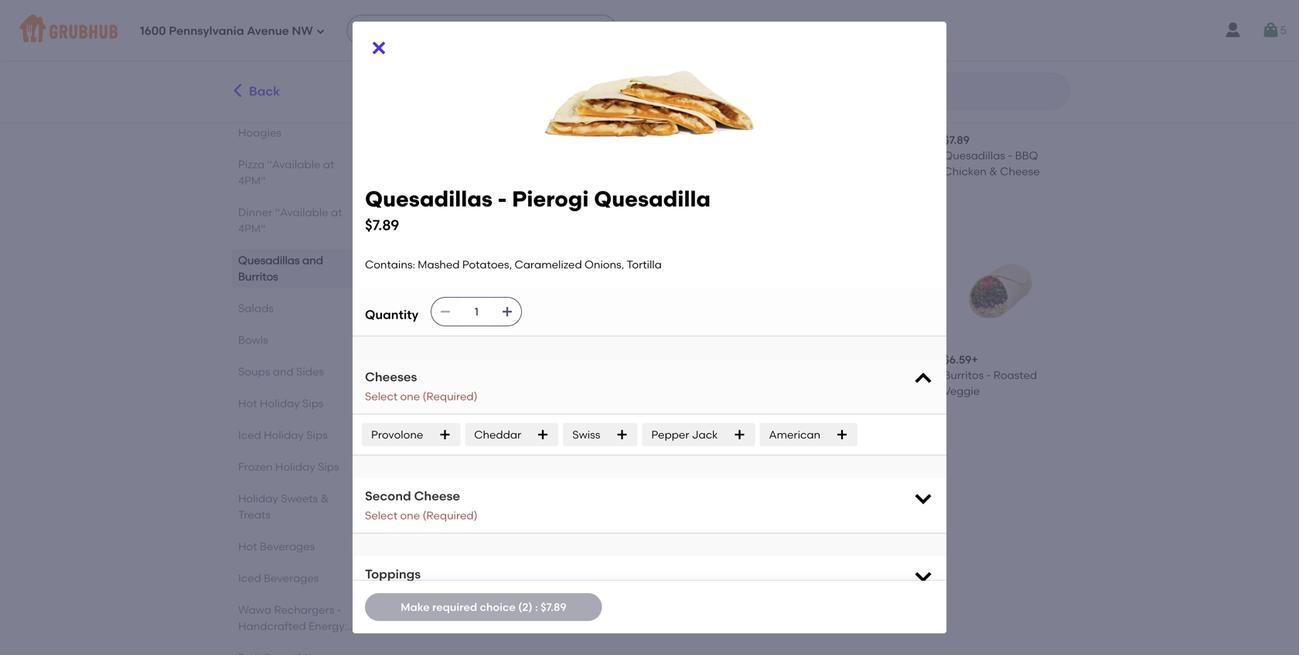 Task type: describe. For each thing, give the bounding box(es) containing it.
cheese inside second cheese select one (required)
[[414, 488, 460, 503]]

quesadillas - chicken & cheese image
[[546, 9, 660, 123]]

burritos inside $7.59 burritos - rice & beans
[[413, 604, 453, 617]]

iced holiday sips tab
[[238, 427, 358, 443]]

burritos for quesadillas
[[238, 270, 278, 283]]

(2)
[[518, 600, 533, 614]]

at for pizza "available at 4pm"
[[323, 158, 334, 171]]

pepper jack
[[651, 428, 718, 441]]

cheeses
[[365, 369, 417, 384]]

beans
[[413, 619, 445, 632]]

ranch
[[546, 400, 579, 413]]

sips for hot holiday sips
[[302, 397, 324, 410]]

iced beverages tab
[[238, 570, 358, 586]]

roasted
[[994, 368, 1037, 382]]

soups and sides
[[238, 365, 324, 378]]

5 button
[[1262, 16, 1287, 44]]

jack
[[692, 428, 718, 441]]

wawa rechargers - handcrafted energy drinks (contains caffeine)
[[238, 603, 345, 655]]

bbq
[[1015, 149, 1038, 162]]

Input item quantity number field
[[460, 298, 494, 326]]

one inside second cheese select one (required)
[[400, 509, 420, 522]]

hot beverages
[[238, 540, 315, 553]]

quesadillas for $7.89 quesadillas - chicken bacon ranch
[[546, 368, 607, 382]]

$7.89 inside "quesadillas - pierogi quesadilla $7.89"
[[365, 217, 399, 234]]

quesadilla inside "quesadillas - pierogi quesadilla $7.89"
[[594, 186, 711, 212]]

bowls
[[238, 333, 268, 346]]

hoagies
[[238, 126, 281, 139]]

burritos - roasted veggie image
[[944, 229, 1058, 343]]

dinner "available at 4pm" tab
[[238, 204, 358, 237]]

soups and sides tab
[[238, 363, 358, 380]]

dinner
[[238, 206, 273, 219]]

frozen holiday sips
[[238, 460, 339, 473]]

$7.89 for $7.89 quesadillas - chicken bacon ranch
[[546, 353, 572, 366]]

(required) inside second cheese select one (required)
[[423, 509, 478, 522]]

burritos - rice & beans image
[[413, 464, 527, 578]]

1600
[[140, 24, 166, 38]]

hot for hot holiday sips
[[238, 397, 257, 410]]

$7.59 burritos - rice & beans
[[413, 588, 496, 632]]

mashed
[[418, 258, 460, 271]]

holiday for frozen
[[275, 460, 315, 473]]

iced for iced holiday sips
[[238, 428, 261, 442]]

iced for iced beverages
[[238, 571, 261, 585]]

hot for hot beverages
[[238, 540, 257, 553]]

1 $8.19 button from the left
[[672, 223, 799, 421]]

(contains
[[273, 636, 324, 649]]

$7.89 for $7.89
[[546, 133, 572, 147]]

energy
[[309, 619, 345, 633]]

main navigation navigation
[[0, 0, 1299, 60]]

sweets
[[281, 492, 318, 505]]

veggie
[[944, 384, 980, 397]]

- for $7.89 quesadillas - pierogi quesadilla
[[477, 368, 482, 382]]

soups
[[238, 365, 270, 378]]

burritos - chicken image
[[811, 229, 925, 343]]

svg image for pepper jack
[[733, 428, 746, 441]]

pennsylvania
[[169, 24, 244, 38]]

swiss
[[572, 428, 600, 441]]

caramelized
[[515, 258, 582, 271]]

tortilla
[[627, 258, 662, 271]]

hoagies tab
[[238, 125, 358, 141]]

- for $7.59 burritos - rice & beans
[[456, 604, 460, 617]]

chicken inside $7.89 quesadillas - bbq chicken & cheese
[[944, 165, 987, 178]]

avenue
[[247, 24, 289, 38]]

quesadillas - pierogi quesadilla image
[[413, 229, 527, 343]]

cheeses select one (required)
[[365, 369, 478, 403]]

quesadillas - bbq chicken & cheese image
[[944, 9, 1058, 123]]

nw
[[292, 24, 313, 38]]

hot holiday sips
[[238, 397, 324, 410]]

quantity
[[365, 307, 419, 322]]

required
[[432, 600, 477, 614]]

holiday sweets & treats tab
[[238, 490, 358, 523]]

$8.19 for burritos - beef image
[[678, 353, 704, 366]]

treats
[[238, 508, 271, 521]]

wawa
[[238, 603, 272, 616]]

+
[[972, 353, 978, 366]]

provolone
[[371, 428, 423, 441]]

pizza "available at 4pm"
[[238, 158, 334, 187]]

rice
[[463, 604, 486, 617]]

potatoes,
[[462, 258, 512, 271]]

select inside second cheese select one (required)
[[365, 509, 398, 522]]

contains:
[[365, 258, 415, 271]]

quesadillas for $7.89 quesadillas - bbq chicken & cheese
[[944, 149, 1005, 162]]

choice
[[480, 600, 516, 614]]

holiday for iced
[[264, 428, 304, 442]]

iced beverages
[[238, 571, 319, 585]]

cheese inside $7.89 quesadillas - bbq chicken & cheese
[[1000, 165, 1040, 178]]

$6.59
[[944, 353, 972, 366]]

iced holiday sips
[[238, 428, 328, 442]]



Task type: vqa. For each thing, say whether or not it's contained in the screenshot.
MAKE
yes



Task type: locate. For each thing, give the bounding box(es) containing it.
and inside soups and sides tab
[[273, 365, 294, 378]]

2 vertical spatial &
[[488, 604, 496, 617]]

- for wawa rechargers - handcrafted energy drinks (contains caffeine)
[[337, 603, 342, 616]]

0 vertical spatial &
[[989, 165, 997, 178]]

sips down hot holiday sips tab
[[306, 428, 328, 442]]

& inside $7.59 burritos - rice & beans
[[488, 604, 496, 617]]

hot
[[238, 397, 257, 410], [238, 540, 257, 553]]

0 horizontal spatial quesadilla
[[413, 384, 469, 397]]

and for quesadillas
[[302, 254, 323, 267]]

hot down "soups"
[[238, 397, 257, 410]]

1600 pennsylvania avenue nw
[[140, 24, 313, 38]]

1 vertical spatial select
[[365, 509, 398, 522]]

1 horizontal spatial chicken
[[944, 165, 987, 178]]

holiday for hot
[[260, 397, 300, 410]]

2 horizontal spatial burritos
[[944, 368, 984, 382]]

and
[[302, 254, 323, 267], [273, 365, 294, 378]]

frozen holiday sips tab
[[238, 459, 358, 475]]

1 vertical spatial pierogi
[[484, 368, 521, 382]]

$7.89 for $7.89 quesadillas - pierogi quesadilla
[[413, 353, 439, 366]]

2 $8.19 from the left
[[811, 353, 837, 366]]

- inside $7.89 quesadillas - chicken bacon ranch
[[610, 368, 614, 382]]

- inside wawa rechargers - handcrafted energy drinks (contains caffeine)
[[337, 603, 342, 616]]

burritos inside quesadillas and burritos
[[238, 270, 278, 283]]

select down 'cheeses'
[[365, 390, 398, 403]]

1 horizontal spatial and
[[302, 254, 323, 267]]

1 vertical spatial beverages
[[264, 571, 319, 585]]

- up contains: mashed potatoes, caramelized onions, tortilla
[[498, 186, 507, 212]]

make
[[401, 600, 430, 614]]

quesadillas - chicken bacon ranch image
[[546, 229, 660, 343]]

svg image
[[1262, 21, 1280, 39], [316, 27, 325, 36], [370, 39, 388, 57], [439, 306, 452, 318], [501, 306, 514, 318], [913, 368, 934, 390], [537, 428, 549, 441], [836, 428, 848, 441], [913, 487, 934, 509]]

0 vertical spatial 4pm"
[[238, 174, 265, 187]]

chicken inside $7.89 quesadillas - chicken bacon ranch
[[546, 384, 589, 397]]

and left sides at the left
[[273, 365, 294, 378]]

1 vertical spatial (required)
[[423, 509, 478, 522]]

2 select from the top
[[365, 509, 398, 522]]

quesadilla
[[594, 186, 711, 212], [413, 384, 469, 397]]

beverages up the iced beverages
[[260, 540, 315, 553]]

onions,
[[585, 258, 624, 271]]

pizza "available at 4pm" tab
[[238, 156, 358, 189]]

0 vertical spatial beverages
[[260, 540, 315, 553]]

0 horizontal spatial burritos
[[238, 270, 278, 283]]

1 vertical spatial at
[[331, 206, 342, 219]]

holiday down iced holiday sips tab
[[275, 460, 315, 473]]

cheese right second
[[414, 488, 460, 503]]

2 vertical spatial burritos
[[413, 604, 453, 617]]

$7.89 quesadillas - chicken bacon ranch
[[546, 353, 625, 413]]

caffeine)
[[238, 652, 287, 655]]

at down pizza "available at 4pm" tab in the top of the page
[[331, 206, 342, 219]]

pizza
[[238, 158, 265, 171]]

0 vertical spatial chicken
[[944, 165, 987, 178]]

quesadillas left bbq
[[944, 149, 1005, 162]]

contains: mashed potatoes, caramelized onions, tortilla
[[365, 258, 662, 271]]

quesadilla up provolone at the bottom left of page
[[413, 384, 469, 397]]

:
[[535, 600, 538, 614]]

-
[[1008, 149, 1013, 162], [498, 186, 507, 212], [477, 368, 482, 382], [610, 368, 614, 382], [986, 368, 991, 382], [337, 603, 342, 616], [456, 604, 460, 617]]

0 horizontal spatial $8.19
[[678, 353, 704, 366]]

0 vertical spatial pierogi
[[512, 186, 589, 212]]

2 horizontal spatial &
[[989, 165, 997, 178]]

burritos inside $6.59 + burritos - roasted veggie
[[944, 368, 984, 382]]

1 4pm" from the top
[[238, 174, 265, 187]]

0 horizontal spatial chicken
[[546, 384, 589, 397]]

4pm" inside pizza "available at 4pm"
[[238, 174, 265, 187]]

select inside cheeses select one (required)
[[365, 390, 398, 403]]

and for soups
[[273, 365, 294, 378]]

burritos up 'salads'
[[238, 270, 278, 283]]

$7.89 quesadillas - pierogi quesadilla
[[413, 353, 521, 397]]

quesadillas down the dinner "available at 4pm"
[[238, 254, 300, 267]]

1 one from the top
[[400, 390, 420, 403]]

hot holiday sips tab
[[238, 395, 358, 411]]

&
[[989, 165, 997, 178], [321, 492, 329, 505], [488, 604, 496, 617]]

hot inside tab
[[238, 397, 257, 410]]

rechargers
[[274, 603, 334, 616]]

$7.89 button
[[539, 3, 666, 185]]

2 4pm" from the top
[[238, 222, 265, 235]]

0 horizontal spatial $8.19 button
[[672, 223, 799, 421]]

- inside $7.59 burritos - rice & beans
[[456, 604, 460, 617]]

holiday down hot holiday sips
[[264, 428, 304, 442]]

burritos
[[238, 270, 278, 283], [944, 368, 984, 382], [413, 604, 453, 617]]

holiday up treats
[[238, 492, 278, 505]]

1 vertical spatial one
[[400, 509, 420, 522]]

svg image for swiss
[[616, 428, 628, 441]]

0 vertical spatial "available
[[267, 158, 320, 171]]

toppings
[[365, 566, 421, 581]]

0 vertical spatial one
[[400, 390, 420, 403]]

bacon
[[591, 384, 625, 397]]

"available
[[267, 158, 320, 171], [275, 206, 328, 219]]

0 horizontal spatial and
[[273, 365, 294, 378]]

1 select from the top
[[365, 390, 398, 403]]

$7.89 quesadillas - bbq chicken & cheese
[[944, 133, 1040, 178]]

0 vertical spatial (required)
[[423, 390, 478, 403]]

2 vertical spatial sips
[[318, 460, 339, 473]]

$6.49
[[678, 133, 706, 147]]

at inside the dinner "available at 4pm"
[[331, 206, 342, 219]]

second
[[365, 488, 411, 503]]

beverages for iced beverages
[[264, 571, 319, 585]]

0 vertical spatial and
[[302, 254, 323, 267]]

salads tab
[[238, 300, 358, 316]]

- for $7.89 quesadillas - bbq chicken & cheese
[[1008, 149, 1013, 162]]

4pm" for pizza "available at 4pm"
[[238, 174, 265, 187]]

quesadillas - beef & cheese image
[[413, 9, 527, 123]]

pierogi up 'cheddar'
[[484, 368, 521, 382]]

1 vertical spatial iced
[[238, 571, 261, 585]]

beverages inside iced beverages tab
[[264, 571, 319, 585]]

quesadillas down input item quantity number field
[[413, 368, 475, 382]]

- up bacon
[[610, 368, 614, 382]]

4pm" down pizza on the top left
[[238, 174, 265, 187]]

quesadillas inside $7.89 quesadillas - chicken bacon ranch
[[546, 368, 607, 382]]

one down second
[[400, 509, 420, 522]]

1 vertical spatial &
[[321, 492, 329, 505]]

1 vertical spatial hot
[[238, 540, 257, 553]]

$6.59 + burritos - roasted veggie
[[944, 353, 1037, 397]]

1 vertical spatial "available
[[275, 206, 328, 219]]

& inside $7.89 quesadillas - bbq chicken & cheese
[[989, 165, 997, 178]]

- up 'cheddar'
[[477, 368, 482, 382]]

1 horizontal spatial cheese
[[1000, 165, 1040, 178]]

pierogi inside $7.89 quesadillas - pierogi quesadilla
[[484, 368, 521, 382]]

1 horizontal spatial $8.19
[[811, 353, 837, 366]]

$7.89 inside $7.89 quesadillas - bbq chicken & cheese
[[944, 133, 970, 147]]

1 vertical spatial cheese
[[414, 488, 460, 503]]

$7.89 inside button
[[546, 133, 572, 147]]

2 $8.19 button from the left
[[805, 223, 931, 421]]

svg image inside 5 button
[[1262, 21, 1280, 39]]

"available for pizza
[[267, 158, 320, 171]]

back
[[249, 84, 280, 99]]

beverages for hot beverages
[[260, 540, 315, 553]]

"available inside the dinner "available at 4pm"
[[275, 206, 328, 219]]

wawa rechargers - handcrafted energy drinks (contains caffeine) tab
[[238, 602, 358, 655]]

$8.19
[[678, 353, 704, 366], [811, 353, 837, 366]]

hot beverages tab
[[238, 538, 358, 554]]

burritos - beef image
[[678, 229, 793, 343]]

iced up the frozen
[[238, 428, 261, 442]]

4pm"
[[238, 174, 265, 187], [238, 222, 265, 235]]

0 vertical spatial cheese
[[1000, 165, 1040, 178]]

svg image for toppings
[[913, 565, 934, 587]]

"available for dinner
[[275, 206, 328, 219]]

1 vertical spatial quesadilla
[[413, 384, 469, 397]]

- inside $7.89 quesadillas - bbq chicken & cheese
[[1008, 149, 1013, 162]]

0 vertical spatial burritos
[[238, 270, 278, 283]]

one inside cheeses select one (required)
[[400, 390, 420, 403]]

2 (required) from the top
[[423, 509, 478, 522]]

4pm" for dinner "available at 4pm"
[[238, 222, 265, 235]]

"available down hoagies tab in the top of the page
[[267, 158, 320, 171]]

$8.19 for 'burritos - chicken' image
[[811, 353, 837, 366]]

2 one from the top
[[400, 509, 420, 522]]

1 vertical spatial burritos
[[944, 368, 984, 382]]

5
[[1280, 23, 1287, 37]]

burritos up beans
[[413, 604, 453, 617]]

- left bbq
[[1008, 149, 1013, 162]]

1 vertical spatial sips
[[306, 428, 328, 442]]

at inside pizza "available at 4pm"
[[323, 158, 334, 171]]

$7.89 inside $7.89 quesadillas - pierogi quesadilla
[[413, 353, 439, 366]]

american
[[769, 428, 821, 441]]

$7.89 for $7.89 quesadillas - bbq chicken & cheese
[[944, 133, 970, 147]]

burritos for $6.59
[[944, 368, 984, 382]]

- for $7.89 quesadillas - chicken bacon ranch
[[610, 368, 614, 382]]

cheddar
[[474, 428, 521, 441]]

drinks
[[238, 636, 270, 649]]

second cheese select one (required)
[[365, 488, 478, 522]]

& inside holiday sweets & treats
[[321, 492, 329, 505]]

cheese down bbq
[[1000, 165, 1040, 178]]

svg image for provolone
[[439, 428, 451, 441]]

1 horizontal spatial $8.19 button
[[805, 223, 931, 421]]

2 iced from the top
[[238, 571, 261, 585]]

holiday inside holiday sweets & treats
[[238, 492, 278, 505]]

1 horizontal spatial &
[[488, 604, 496, 617]]

1 vertical spatial and
[[273, 365, 294, 378]]

0 horizontal spatial cheese
[[414, 488, 460, 503]]

iced up wawa
[[238, 571, 261, 585]]

pepper
[[651, 428, 689, 441]]

(required) inside cheeses select one (required)
[[423, 390, 478, 403]]

quesadillas inside quesadillas and burritos
[[238, 254, 300, 267]]

beverages inside hot beverages tab
[[260, 540, 315, 553]]

sides
[[296, 365, 324, 378]]

"available down pizza "available at 4pm" tab in the top of the page
[[275, 206, 328, 219]]

and inside quesadillas and burritos
[[302, 254, 323, 267]]

select
[[365, 390, 398, 403], [365, 509, 398, 522]]

salads
[[238, 302, 274, 315]]

quesadillas for $7.89 quesadillas - pierogi quesadilla
[[413, 368, 475, 382]]

holiday
[[260, 397, 300, 410], [264, 428, 304, 442], [275, 460, 315, 473], [238, 492, 278, 505]]

at for dinner "available at 4pm"
[[331, 206, 342, 219]]

and down dinner "available at 4pm" tab
[[302, 254, 323, 267]]

$6.49 button
[[672, 3, 799, 185]]

bowls tab
[[238, 332, 358, 348]]

- up energy
[[337, 603, 342, 616]]

hot down treats
[[238, 540, 257, 553]]

svg image
[[439, 428, 451, 441], [616, 428, 628, 441], [733, 428, 746, 441], [913, 565, 934, 587]]

$7.59
[[413, 588, 439, 601]]

0 vertical spatial at
[[323, 158, 334, 171]]

0 vertical spatial sips
[[302, 397, 324, 410]]

- inside $7.89 quesadillas - pierogi quesadilla
[[477, 368, 482, 382]]

at
[[323, 158, 334, 171], [331, 206, 342, 219]]

pierogi inside "quesadillas - pierogi quesadilla $7.89"
[[512, 186, 589, 212]]

quesadillas - buffalo chicken & cheese image
[[811, 9, 925, 123]]

tab
[[238, 650, 358, 655]]

quesadillas up ranch
[[546, 368, 607, 382]]

pierogi up caramelized
[[512, 186, 589, 212]]

0 vertical spatial select
[[365, 390, 398, 403]]

- inside "quesadillas - pierogi quesadilla $7.89"
[[498, 186, 507, 212]]

cheese
[[1000, 165, 1040, 178], [414, 488, 460, 503]]

sips
[[302, 397, 324, 410], [306, 428, 328, 442], [318, 460, 339, 473]]

select down second
[[365, 509, 398, 522]]

quesadillas inside "quesadillas - pierogi quesadilla $7.89"
[[365, 186, 493, 212]]

one down 'cheeses'
[[400, 390, 420, 403]]

$7.89 inside $7.89 quesadillas - chicken bacon ranch
[[546, 353, 572, 366]]

1 (required) from the top
[[423, 390, 478, 403]]

iced
[[238, 428, 261, 442], [238, 571, 261, 585]]

- inside $6.59 + burritos - roasted veggie
[[986, 368, 991, 382]]

one
[[400, 390, 420, 403], [400, 509, 420, 522]]

sips down sides at the left
[[302, 397, 324, 410]]

$7.89
[[546, 133, 572, 147], [944, 133, 970, 147], [365, 217, 399, 234], [413, 353, 439, 366], [546, 353, 572, 366], [541, 600, 567, 614]]

quesadillas inside $7.89 quesadillas - pierogi quesadilla
[[413, 368, 475, 382]]

1 iced from the top
[[238, 428, 261, 442]]

0 vertical spatial iced
[[238, 428, 261, 442]]

hot inside tab
[[238, 540, 257, 553]]

pierogi
[[512, 186, 589, 212], [484, 368, 521, 382]]

"available inside pizza "available at 4pm"
[[267, 158, 320, 171]]

quesadillas - pierogi quesadilla $7.89
[[365, 186, 711, 234]]

holiday down the soups and sides
[[260, 397, 300, 410]]

2 hot from the top
[[238, 540, 257, 553]]

1 hot from the top
[[238, 397, 257, 410]]

quesadilla inside $7.89 quesadillas - pierogi quesadilla
[[413, 384, 469, 397]]

beverages
[[260, 540, 315, 553], [264, 571, 319, 585]]

sips for frozen holiday sips
[[318, 460, 339, 473]]

1 horizontal spatial burritos
[[413, 604, 453, 617]]

make required choice (2) : $7.89
[[401, 600, 567, 614]]

sips up sweets
[[318, 460, 339, 473]]

- left roasted
[[986, 368, 991, 382]]

0 vertical spatial quesadilla
[[594, 186, 711, 212]]

sips for iced holiday sips
[[306, 428, 328, 442]]

dinner "available at 4pm"
[[238, 206, 342, 235]]

0 horizontal spatial &
[[321, 492, 329, 505]]

4pm" down dinner
[[238, 222, 265, 235]]

1 $8.19 from the left
[[678, 353, 704, 366]]

burritos up veggie
[[944, 368, 984, 382]]

quesadillas and burritos
[[238, 254, 323, 283]]

quesadillas
[[944, 149, 1005, 162], [365, 186, 493, 212], [238, 254, 300, 267], [413, 368, 475, 382], [546, 368, 607, 382]]

0 vertical spatial hot
[[238, 397, 257, 410]]

caret left icon image
[[230, 83, 246, 99]]

1 horizontal spatial quesadilla
[[594, 186, 711, 212]]

quesadillas and burritos tab
[[238, 252, 358, 285]]

quesadillas inside $7.89 quesadillas - bbq chicken & cheese
[[944, 149, 1005, 162]]

quesadillas up the mashed
[[365, 186, 493, 212]]

4pm" inside the dinner "available at 4pm"
[[238, 222, 265, 235]]

1 vertical spatial 4pm"
[[238, 222, 265, 235]]

quesadilla up tortilla
[[594, 186, 711, 212]]

frozen
[[238, 460, 273, 473]]

beverages down hot beverages tab
[[264, 571, 319, 585]]

quesadillas - cheese image
[[678, 9, 793, 123]]

back button
[[229, 73, 281, 110]]

1 vertical spatial chicken
[[546, 384, 589, 397]]

$8.19 button
[[672, 223, 799, 421], [805, 223, 931, 421]]

handcrafted
[[238, 619, 306, 633]]

(required)
[[423, 390, 478, 403], [423, 509, 478, 522]]

chicken
[[944, 165, 987, 178], [546, 384, 589, 397]]

holiday sweets & treats
[[238, 492, 329, 521]]

- left rice
[[456, 604, 460, 617]]

at down hoagies tab in the top of the page
[[323, 158, 334, 171]]



